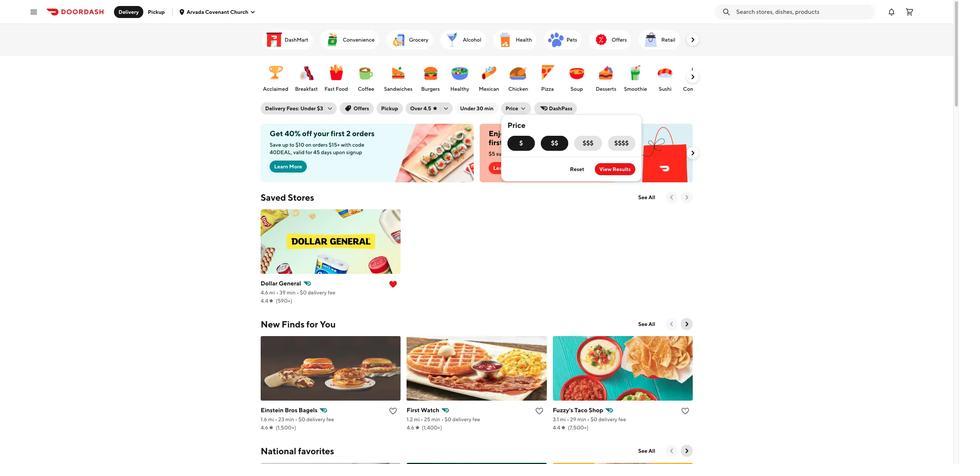 Task type: locate. For each thing, give the bounding box(es) containing it.
min right the 23
[[286, 417, 294, 423]]

0 vertical spatial see
[[639, 194, 648, 200]]

previous button of carousel image for national favorites
[[668, 447, 676, 455]]

see all
[[639, 194, 656, 200], [639, 321, 656, 327], [639, 448, 656, 454]]

previous button of carousel image
[[668, 194, 676, 201], [668, 447, 676, 455]]

more down subtotal
[[509, 165, 522, 171]]

4.4 for fuzzy's taco shop
[[553, 425, 561, 431]]

dollar general
[[261, 280, 301, 287]]

on
[[570, 129, 579, 138], [306, 142, 312, 148]]

learn more down subtotal
[[494, 165, 522, 171]]

delivery fees: under $3
[[265, 105, 323, 111]]

$0
[[516, 129, 526, 138]]

fee inside enjoy a $0 delivery fee on your first order.
[[557, 129, 568, 138]]

1 horizontal spatial food
[[705, 86, 717, 92]]

• down taco
[[588, 417, 590, 423]]

1 vertical spatial pickup
[[381, 105, 398, 111]]

first left 2
[[331, 129, 345, 138]]

orders
[[352, 129, 375, 138], [313, 142, 328, 148]]

fee for fuzzy's taco shop
[[619, 417, 627, 423]]

• left 25
[[421, 417, 423, 423]]

for inside save up to $10 on orders $15+ with code 40deal, valid for 45 days upon signup
[[306, 149, 312, 155]]

2 vertical spatial see all
[[639, 448, 656, 454]]

mi for einstein
[[268, 417, 274, 423]]

25
[[424, 417, 431, 423]]

0 horizontal spatial first
[[331, 129, 345, 138]]

dashpass button
[[534, 102, 577, 114]]

click to add this store to your saved list image for einstein bros bagels
[[389, 407, 398, 416]]

2 under from the left
[[460, 105, 476, 111]]

delivery for einstein bros bagels
[[307, 417, 326, 423]]

1 vertical spatial see all link
[[634, 318, 660, 330]]

learn for get 40% off your first 2 orders
[[274, 164, 288, 170]]

0 vertical spatial price
[[506, 105, 519, 111]]

under left the 30
[[460, 105, 476, 111]]

4.4 down dollar
[[261, 298, 268, 304]]

for left you
[[307, 319, 318, 330]]

2 see from the top
[[639, 321, 648, 327]]

shop
[[589, 407, 604, 414]]

1 vertical spatial 4.4
[[553, 425, 561, 431]]

0 horizontal spatial under
[[301, 105, 316, 111]]

2 see all from the top
[[639, 321, 656, 327]]

min inside under 30 min button
[[485, 105, 494, 111]]

0 vertical spatial for
[[306, 149, 312, 155]]

view
[[600, 166, 612, 172]]

min right 39
[[287, 290, 296, 296]]

$​0 down shop
[[591, 417, 598, 423]]

minimum
[[517, 151, 540, 157]]

mi
[[270, 290, 275, 296], [268, 417, 274, 423], [414, 417, 420, 423], [560, 417, 566, 423]]

0 vertical spatial on
[[570, 129, 579, 138]]

1 see all link from the top
[[634, 191, 660, 203]]

watch
[[421, 407, 440, 414]]

mi right 1.2
[[414, 417, 420, 423]]

2 all from the top
[[649, 321, 656, 327]]

0 horizontal spatial your
[[314, 129, 329, 138]]

coffee
[[358, 86, 375, 92]]

your right 'off'
[[314, 129, 329, 138]]

0 horizontal spatial 4.4
[[261, 298, 268, 304]]

price down chicken
[[506, 105, 519, 111]]

2 vertical spatial see all link
[[634, 445, 660, 457]]

acclaimed link
[[262, 60, 290, 94]]

all for national favorites
[[649, 448, 656, 454]]

1 horizontal spatial learn
[[494, 165, 508, 171]]

food right comfort
[[705, 86, 717, 92]]

1 horizontal spatial under
[[460, 105, 476, 111]]

price
[[506, 105, 519, 111], [508, 121, 526, 129]]

finds
[[282, 319, 305, 330]]

bagels
[[299, 407, 318, 414]]

2 vertical spatial all
[[649, 448, 656, 454]]

health image
[[497, 31, 515, 49]]

pets
[[567, 37, 578, 43]]

1 vertical spatial previous button of carousel image
[[668, 447, 676, 455]]

save
[[270, 142, 281, 148]]

min right the 30
[[485, 105, 494, 111]]

1 previous button of carousel image from the top
[[668, 194, 676, 201]]

see for new finds for you
[[639, 321, 648, 327]]

delivery up $$
[[527, 129, 555, 138]]

over 4.5
[[410, 105, 432, 111]]

pickup down sandwiches
[[381, 105, 398, 111]]

notification bell image
[[888, 7, 897, 16]]

min for einstein bros bagels
[[286, 417, 294, 423]]

1 horizontal spatial first
[[489, 138, 503, 147]]

1 vertical spatial pickup button
[[377, 102, 403, 114]]

$​0 right 25
[[445, 417, 452, 423]]

0 horizontal spatial click to add this store to your saved list image
[[389, 407, 398, 416]]

$​0 for watch
[[445, 417, 452, 423]]

delivery
[[527, 129, 555, 138], [308, 290, 327, 296], [307, 417, 326, 423], [453, 417, 472, 423], [599, 417, 618, 423]]

your up $$$
[[580, 129, 596, 138]]

39
[[280, 290, 286, 296]]

0 horizontal spatial learn more button
[[270, 161, 307, 173]]

orders up 45
[[313, 142, 328, 148]]

0 horizontal spatial more
[[289, 164, 302, 170]]

1 vertical spatial all
[[649, 321, 656, 327]]

offers button
[[340, 102, 374, 114]]

1 see all from the top
[[639, 194, 656, 200]]

0 vertical spatial pickup
[[148, 9, 165, 15]]

learn more down 40deal,
[[274, 164, 302, 170]]

min right 29 on the bottom of the page
[[578, 417, 587, 423]]

under
[[301, 105, 316, 111], [460, 105, 476, 111]]

4.4 for dollar general
[[261, 298, 268, 304]]

national favorites
[[261, 446, 334, 456]]

1 vertical spatial next button of carousel image
[[684, 447, 691, 455]]

first inside enjoy a $0 delivery fee on your first order.
[[489, 138, 503, 147]]

see all link
[[634, 191, 660, 203], [634, 318, 660, 330], [634, 445, 660, 457]]

mi right "3.1"
[[560, 417, 566, 423]]

(590+)
[[276, 298, 292, 304]]

convenience link
[[321, 30, 379, 50]]

0 horizontal spatial food
[[336, 86, 348, 92]]

to
[[290, 142, 295, 148]]

delivery right 25
[[453, 417, 472, 423]]

saved stores link
[[261, 191, 314, 203]]

all
[[649, 194, 656, 200], [649, 321, 656, 327], [649, 448, 656, 454]]

delivery for delivery fees: under $3
[[265, 105, 286, 111]]

2 previous button of carousel image from the top
[[668, 447, 676, 455]]

0 horizontal spatial pickup
[[148, 9, 165, 15]]

days
[[321, 149, 332, 155]]

alcohol image
[[444, 31, 462, 49]]

min for first watch
[[432, 417, 441, 423]]

1 horizontal spatial offers
[[612, 37, 627, 43]]

pickup button
[[143, 6, 169, 18], [377, 102, 403, 114]]

new finds for you
[[261, 319, 336, 330]]

food
[[336, 86, 348, 92], [705, 86, 717, 92]]

price button
[[501, 102, 531, 114]]

delivery down bagels
[[307, 417, 326, 423]]

more down valid
[[289, 164, 302, 170]]

learn more button for 40%
[[270, 161, 307, 173]]

fee for dollar general
[[328, 290, 336, 296]]

on right $$ button
[[570, 129, 579, 138]]

0 horizontal spatial learn
[[274, 164, 288, 170]]

delivery inside button
[[119, 9, 139, 15]]

over
[[410, 105, 423, 111]]

$​0 down bagels
[[299, 417, 306, 423]]

view results button
[[595, 163, 636, 175]]

2
[[347, 129, 351, 138]]

offers image
[[593, 31, 611, 49]]

2 vertical spatial see
[[639, 448, 648, 454]]

dashpass
[[549, 105, 573, 111]]

1 horizontal spatial 4.4
[[553, 425, 561, 431]]

4.6 for einstein bros bagels
[[261, 425, 268, 431]]

$$ button
[[541, 136, 569, 151]]

1 click to add this store to your saved list image from the left
[[389, 407, 398, 416]]

on inside enjoy a $0 delivery fee on your first order.
[[570, 129, 579, 138]]

new finds for you link
[[261, 318, 336, 330]]

first down enjoy
[[489, 138, 503, 147]]

2 see all link from the top
[[634, 318, 660, 330]]

click to add this store to your saved list image
[[389, 407, 398, 416], [535, 407, 544, 416]]

0 horizontal spatial on
[[306, 142, 312, 148]]

$5 subtotal minimum required.
[[489, 151, 562, 157]]

0 vertical spatial next button of carousel image
[[690, 36, 697, 44]]

learn down subtotal
[[494, 165, 508, 171]]

new
[[261, 319, 280, 330]]

pets image
[[547, 31, 565, 49]]

catering image
[[691, 31, 709, 49]]

offers inside button
[[354, 105, 369, 111]]

church
[[230, 9, 249, 15]]

0 horizontal spatial learn more
[[274, 164, 302, 170]]

• left 29 on the bottom of the page
[[567, 417, 570, 423]]

2 your from the left
[[580, 129, 596, 138]]

learn down 40deal,
[[274, 164, 288, 170]]

1 horizontal spatial your
[[580, 129, 596, 138]]

1 vertical spatial on
[[306, 142, 312, 148]]

• down general on the left
[[297, 290, 299, 296]]

click to add this store to your saved list image left the fuzzy's
[[535, 407, 544, 416]]

1 see from the top
[[639, 194, 648, 200]]

orders inside save up to $10 on orders $15+ with code 40deal, valid for 45 days upon signup
[[313, 142, 328, 148]]

delivery down shop
[[599, 417, 618, 423]]

0 vertical spatial 4.4
[[261, 298, 268, 304]]

food for fast food
[[336, 86, 348, 92]]

learn more for 40%
[[274, 164, 302, 170]]

see all for saved stores
[[639, 194, 656, 200]]

results
[[613, 166, 631, 172]]

0 horizontal spatial offers
[[354, 105, 369, 111]]

1 horizontal spatial on
[[570, 129, 579, 138]]

click to add this store to your saved list image left first at the bottom
[[389, 407, 398, 416]]

off
[[302, 129, 312, 138]]

learn more button down subtotal
[[489, 162, 526, 174]]

learn more button down 40deal,
[[270, 161, 307, 173]]

see for saved stores
[[639, 194, 648, 200]]

4.4 down "3.1"
[[553, 425, 561, 431]]

orders up code
[[352, 129, 375, 138]]

offers right the offers icon
[[612, 37, 627, 43]]

delivery up you
[[308, 290, 327, 296]]

fees:
[[287, 105, 300, 111]]

1 horizontal spatial pickup
[[381, 105, 398, 111]]

learn
[[274, 164, 288, 170], [494, 165, 508, 171]]

view results
[[600, 166, 631, 172]]

mi right 1.6 on the bottom left
[[268, 417, 274, 423]]

mi down dollar
[[270, 290, 275, 296]]

1 horizontal spatial click to add this store to your saved list image
[[535, 407, 544, 416]]

3 see all link from the top
[[634, 445, 660, 457]]

next button of carousel image
[[690, 36, 697, 44], [684, 447, 691, 455]]

taco
[[575, 407, 588, 414]]

0 vertical spatial see all link
[[634, 191, 660, 203]]

1 under from the left
[[301, 105, 316, 111]]

4.6 for first watch
[[407, 425, 415, 431]]

0 horizontal spatial pickup button
[[143, 6, 169, 18]]

offers
[[612, 37, 627, 43], [354, 105, 369, 111]]

0 horizontal spatial orders
[[313, 142, 328, 148]]

1 horizontal spatial learn more
[[494, 165, 522, 171]]

1 vertical spatial price
[[508, 121, 526, 129]]

all for saved stores
[[649, 194, 656, 200]]

3 see from the top
[[639, 448, 648, 454]]

4.6 down 1.6 on the bottom left
[[261, 425, 268, 431]]

1 horizontal spatial delivery
[[265, 105, 286, 111]]

1 horizontal spatial learn more button
[[489, 162, 526, 174]]

next button of carousel image
[[690, 73, 697, 81], [690, 149, 697, 157], [684, 194, 691, 201], [684, 321, 691, 328]]

stores
[[288, 192, 314, 203]]

1 food from the left
[[336, 86, 348, 92]]

order.
[[505, 138, 525, 147]]

offers down coffee
[[354, 105, 369, 111]]

desserts
[[596, 86, 617, 92]]

grocery
[[409, 37, 429, 43]]

fee
[[557, 129, 568, 138], [328, 290, 336, 296], [327, 417, 334, 423], [473, 417, 480, 423], [619, 417, 627, 423]]

dashmart link
[[262, 30, 313, 50]]

first
[[331, 129, 345, 138], [489, 138, 503, 147]]

1 all from the top
[[649, 194, 656, 200]]

0 vertical spatial delivery
[[119, 9, 139, 15]]

required.
[[541, 151, 562, 157]]

0 vertical spatial orders
[[352, 129, 375, 138]]

min right 25
[[432, 417, 441, 423]]

0 vertical spatial pickup button
[[143, 6, 169, 18]]

2 food from the left
[[705, 86, 717, 92]]

1 vertical spatial see
[[639, 321, 648, 327]]

(7,500+)
[[568, 425, 589, 431]]

1 vertical spatial offers
[[354, 105, 369, 111]]

1 horizontal spatial more
[[509, 165, 522, 171]]

1 vertical spatial delivery
[[265, 105, 286, 111]]

$​0 for taco
[[591, 417, 598, 423]]

delivery for fuzzy's taco shop
[[599, 417, 618, 423]]

mi for first
[[414, 417, 420, 423]]

•
[[276, 290, 279, 296], [297, 290, 299, 296], [275, 417, 277, 423], [295, 417, 298, 423], [421, 417, 423, 423], [442, 417, 444, 423], [567, 417, 570, 423], [588, 417, 590, 423]]

1 vertical spatial first
[[489, 138, 503, 147]]

$​0 down general on the left
[[300, 290, 307, 296]]

4.6 down 1.2
[[407, 425, 415, 431]]

1 vertical spatial see all
[[639, 321, 656, 327]]

pickup right 'delivery' button in the left top of the page
[[148, 9, 165, 15]]

comfort
[[684, 86, 704, 92]]

under left $3
[[301, 105, 316, 111]]

1 vertical spatial orders
[[313, 142, 328, 148]]

0 horizontal spatial delivery
[[119, 9, 139, 15]]

0 vertical spatial see all
[[639, 194, 656, 200]]

• down bros
[[295, 417, 298, 423]]

see for national favorites
[[639, 448, 648, 454]]

for left 45
[[306, 149, 312, 155]]

price down price button
[[508, 121, 526, 129]]

3.1
[[553, 417, 559, 423]]

$$$$ button
[[608, 136, 636, 151]]

fast food
[[325, 86, 348, 92]]

4.6 down dollar
[[261, 290, 268, 296]]

0 vertical spatial previous button of carousel image
[[668, 194, 676, 201]]

0 vertical spatial all
[[649, 194, 656, 200]]

3 see all from the top
[[639, 448, 656, 454]]

food right fast in the left top of the page
[[336, 86, 348, 92]]

delivery
[[119, 9, 139, 15], [265, 105, 286, 111]]

on right $10
[[306, 142, 312, 148]]

2 click to add this store to your saved list image from the left
[[535, 407, 544, 416]]

(1,400+)
[[422, 425, 442, 431]]

3 all from the top
[[649, 448, 656, 454]]



Task type: describe. For each thing, give the bounding box(es) containing it.
click to add this store to your saved list image for first watch
[[535, 407, 544, 416]]

learn more for a
[[494, 165, 522, 171]]

4.5
[[424, 105, 432, 111]]

smoothie
[[625, 86, 648, 92]]

get
[[270, 129, 283, 138]]

$​0 for general
[[300, 290, 307, 296]]

3.1 mi • 29 min • $​0 delivery fee
[[553, 417, 627, 423]]

open menu image
[[29, 7, 38, 16]]

click to add this store to your saved list image
[[681, 407, 690, 416]]

upon
[[333, 149, 345, 155]]

under 30 min
[[460, 105, 494, 111]]

1.6 mi • 23 min • $​0 delivery fee
[[261, 417, 334, 423]]

1 horizontal spatial pickup button
[[377, 102, 403, 114]]

you
[[320, 319, 336, 330]]

over 4.5 button
[[406, 102, 453, 114]]

delivery inside enjoy a $0 delivery fee on your first order.
[[527, 129, 555, 138]]

fast
[[325, 86, 335, 92]]

40%
[[285, 129, 301, 138]]

signup
[[346, 149, 362, 155]]

convenience image
[[324, 31, 342, 49]]

dashmart image
[[265, 31, 283, 49]]

$10
[[296, 142, 305, 148]]

1.2
[[407, 417, 413, 423]]

code
[[353, 142, 365, 148]]

pets link
[[544, 30, 582, 50]]

comfort food
[[684, 86, 717, 92]]

under 30 min button
[[456, 102, 498, 114]]

mi for fuzzy's
[[560, 417, 566, 423]]

delivery for dollar general
[[308, 290, 327, 296]]

$ button
[[508, 136, 535, 151]]

save up to $10 on orders $15+ with code 40deal, valid for 45 days upon signup
[[270, 142, 365, 155]]

see all link for new finds for you
[[634, 318, 660, 330]]

get 40% off your first 2 orders
[[270, 129, 375, 138]]

pizza
[[542, 86, 554, 92]]

see all for new finds for you
[[639, 321, 656, 327]]

0 vertical spatial offers
[[612, 37, 627, 43]]

4.6 mi • 39 min • $​0 delivery fee
[[261, 290, 336, 296]]

grocery link
[[387, 30, 433, 50]]

healthy
[[451, 86, 470, 92]]

alcohol link
[[441, 30, 486, 50]]

$​0 for bros
[[299, 417, 306, 423]]

$$
[[551, 140, 559, 147]]

subtotal
[[497, 151, 516, 157]]

(1,500+)
[[276, 425, 296, 431]]

reset
[[570, 166, 585, 172]]

grocery image
[[390, 31, 408, 49]]

more for a
[[509, 165, 522, 171]]

see all for national favorites
[[639, 448, 656, 454]]

retail image
[[642, 31, 660, 49]]

1 vertical spatial for
[[307, 319, 318, 330]]

covenant
[[205, 9, 229, 15]]

burgers
[[422, 86, 440, 92]]

Store search: begin typing to search for stores available on DoorDash text field
[[737, 8, 871, 16]]

more for 40%
[[289, 164, 302, 170]]

delivery for delivery
[[119, 9, 139, 15]]

learn for enjoy a $0 delivery fee on your first order.
[[494, 165, 508, 171]]

national
[[261, 446, 297, 456]]

previous button of carousel image for saved stores
[[668, 194, 676, 201]]

$15+
[[329, 142, 340, 148]]

health
[[516, 37, 532, 43]]

1.2 mi • 25 min • $​0 delivery fee
[[407, 417, 480, 423]]

click to remove this store from your saved list image
[[389, 280, 398, 289]]

$$$$
[[615, 140, 629, 147]]

dashmart
[[285, 37, 309, 43]]

• left the 23
[[275, 417, 277, 423]]

previous button of carousel image
[[668, 321, 676, 328]]

30
[[477, 105, 484, 111]]

fee for first watch
[[473, 417, 480, 423]]

saved
[[261, 192, 286, 203]]

arvada
[[187, 9, 204, 15]]

mi for dollar
[[270, 290, 275, 296]]

soup
[[571, 86, 583, 92]]

bros
[[285, 407, 298, 414]]

fee for einstein bros bagels
[[327, 417, 334, 423]]

valid
[[293, 149, 305, 155]]

fuzzy's
[[553, 407, 574, 414]]

$$$
[[583, 140, 594, 147]]

on inside save up to $10 on orders $15+ with code 40deal, valid for 45 days upon signup
[[306, 142, 312, 148]]

• left 39
[[276, 290, 279, 296]]

einstein
[[261, 407, 284, 414]]

alcohol
[[463, 37, 482, 43]]

$5
[[489, 151, 495, 157]]

sushi
[[659, 86, 672, 92]]

food for comfort food
[[705, 86, 717, 92]]

min for dollar general
[[287, 290, 296, 296]]

a
[[510, 129, 514, 138]]

chicken
[[509, 86, 529, 92]]

23
[[278, 417, 284, 423]]

sandwiches
[[384, 86, 413, 92]]

delivery button
[[114, 6, 143, 18]]

enjoy a $0 delivery fee on your first order.
[[489, 129, 596, 147]]

$
[[520, 140, 523, 147]]

min for fuzzy's taco shop
[[578, 417, 587, 423]]

mexican
[[479, 86, 500, 92]]

enjoy
[[489, 129, 509, 138]]

retail
[[662, 37, 676, 43]]

dollar
[[261, 280, 278, 287]]

first watch
[[407, 407, 440, 414]]

see all link for saved stores
[[634, 191, 660, 203]]

45
[[314, 149, 320, 155]]

einstein bros bagels
[[261, 407, 318, 414]]

under inside button
[[460, 105, 476, 111]]

all for new finds for you
[[649, 321, 656, 327]]

offers link
[[590, 30, 632, 50]]

your inside enjoy a $0 delivery fee on your first order.
[[580, 129, 596, 138]]

fuzzy's taco shop
[[553, 407, 604, 414]]

see all link for national favorites
[[634, 445, 660, 457]]

delivery for first watch
[[453, 417, 472, 423]]

$3
[[317, 105, 323, 111]]

breakfast
[[295, 86, 318, 92]]

1 horizontal spatial orders
[[352, 129, 375, 138]]

arvada covenant church button
[[179, 9, 256, 15]]

price inside price button
[[506, 105, 519, 111]]

learn more button for a
[[489, 162, 526, 174]]

• up (1,400+) on the bottom left of the page
[[442, 417, 444, 423]]

1 your from the left
[[314, 129, 329, 138]]

0 vertical spatial first
[[331, 129, 345, 138]]

0 items, open order cart image
[[906, 7, 915, 16]]



Task type: vqa. For each thing, say whether or not it's contained in the screenshot.
3rd ALL from the top of the page
yes



